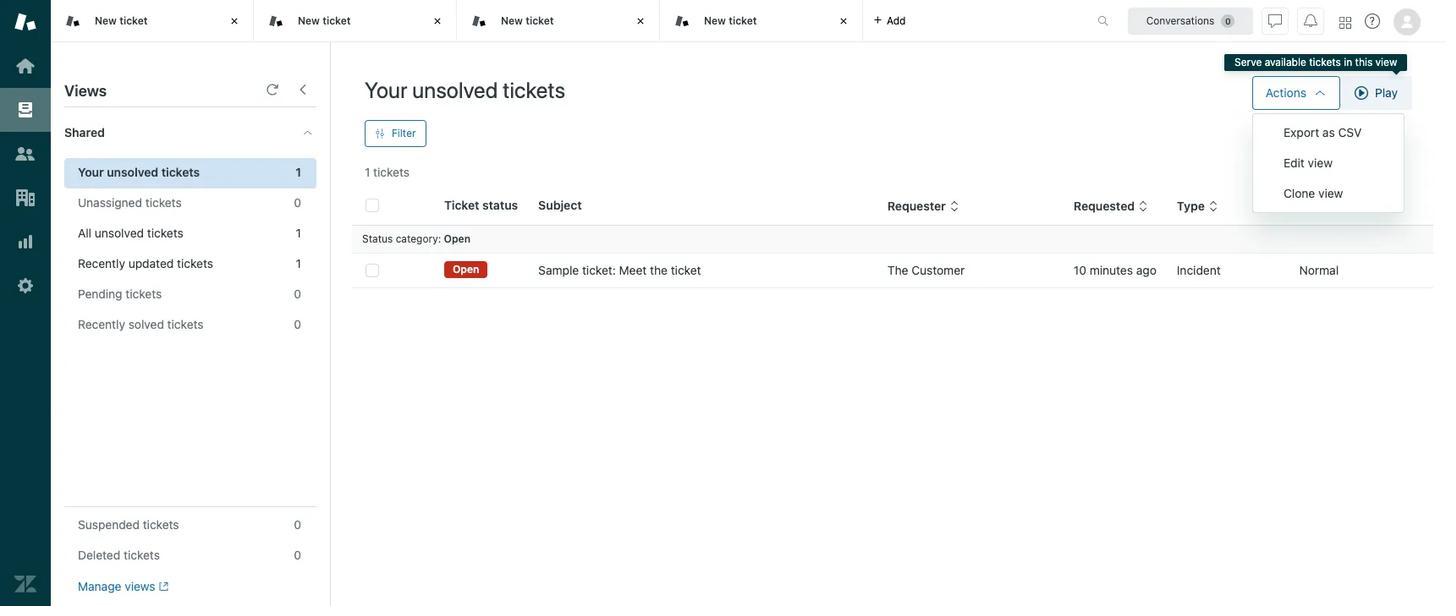 Task type: locate. For each thing, give the bounding box(es) containing it.
1 close image from the left
[[226, 13, 243, 30]]

2 0 from the top
[[294, 287, 301, 301]]

actions
[[1266, 85, 1307, 100]]

your unsolved tickets down close icon
[[365, 77, 565, 102]]

deleted
[[78, 549, 120, 563]]

0 vertical spatial view
[[1376, 56, 1398, 69]]

unsolved down unassigned
[[95, 226, 144, 240]]

0 vertical spatial recently
[[78, 256, 125, 271]]

manage views
[[78, 580, 155, 594]]

close image
[[226, 13, 243, 30], [632, 13, 649, 30], [835, 13, 852, 30]]

5 0 from the top
[[294, 549, 301, 563]]

close image for second new ticket tab from the right
[[632, 13, 649, 30]]

0 horizontal spatial your unsolved tickets
[[78, 165, 200, 179]]

1 vertical spatial view
[[1308, 156, 1333, 170]]

status category: open
[[362, 233, 471, 245]]

4 0 from the top
[[294, 518, 301, 532]]

export
[[1284, 125, 1320, 140]]

3 close image from the left
[[835, 13, 852, 30]]

serve available tickets in this view tooltip
[[1225, 54, 1408, 71]]

recently down pending
[[78, 317, 125, 332]]

2 vertical spatial view
[[1319, 186, 1344, 201]]

close image
[[429, 13, 446, 30]]

incident
[[1177, 263, 1221, 278]]

unsolved up 'filter'
[[412, 77, 498, 102]]

close image for 1st new ticket tab from right
[[835, 13, 852, 30]]

edit
[[1284, 156, 1305, 170]]

your
[[365, 77, 408, 102], [78, 165, 104, 179]]

view for edit view
[[1308, 156, 1333, 170]]

requester
[[888, 199, 946, 213]]

new ticket
[[95, 14, 148, 27], [298, 14, 351, 27], [501, 14, 554, 27], [704, 14, 757, 27]]

row
[[352, 254, 1434, 288]]

view
[[1376, 56, 1398, 69], [1308, 156, 1333, 170], [1319, 186, 1344, 201]]

view right this
[[1376, 56, 1398, 69]]

refresh views pane image
[[266, 83, 279, 96]]

actions button
[[1253, 76, 1341, 110]]

2 vertical spatial unsolved
[[95, 226, 144, 240]]

1 new from the left
[[95, 14, 117, 27]]

2 new ticket from the left
[[298, 14, 351, 27]]

0 vertical spatial your unsolved tickets
[[365, 77, 565, 102]]

2 new ticket tab from the left
[[254, 0, 457, 42]]

views
[[125, 580, 155, 594]]

ticket
[[119, 14, 148, 27], [323, 14, 351, 27], [526, 14, 554, 27], [729, 14, 757, 27], [671, 263, 701, 278]]

0 horizontal spatial close image
[[226, 13, 243, 30]]

csv
[[1339, 125, 1362, 140]]

add button
[[863, 0, 916, 41]]

meet
[[619, 263, 647, 278]]

conversations
[[1147, 14, 1215, 27]]

open down ticket on the left of the page
[[444, 233, 471, 245]]

close image for 4th new ticket tab from the right
[[226, 13, 243, 30]]

ticket inside 'row'
[[671, 263, 701, 278]]

1 vertical spatial your unsolved tickets
[[78, 165, 200, 179]]

minutes
[[1090, 263, 1133, 278]]

serve
[[1235, 56, 1262, 69]]

ticket for second new ticket tab from the right
[[526, 14, 554, 27]]

view right clone
[[1319, 186, 1344, 201]]

3 new from the left
[[501, 14, 523, 27]]

serve available tickets in this view
[[1235, 56, 1398, 69]]

2 horizontal spatial close image
[[835, 13, 852, 30]]

tickets up views
[[124, 549, 160, 563]]

1 tickets
[[365, 165, 410, 179]]

4 new ticket from the left
[[704, 14, 757, 27]]

your unsolved tickets
[[365, 77, 565, 102], [78, 165, 200, 179]]

tickets left in
[[1310, 56, 1341, 69]]

requested
[[1074, 199, 1135, 213]]

pending tickets
[[78, 287, 162, 301]]

category:
[[396, 233, 441, 245]]

new ticket for 4th new ticket tab from the right
[[95, 14, 148, 27]]

shared heading
[[51, 107, 330, 158]]

sample ticket: meet the ticket link
[[539, 262, 701, 279]]

1 horizontal spatial your
[[365, 77, 408, 102]]

1 vertical spatial your
[[78, 165, 104, 179]]

actions menu
[[1253, 113, 1405, 213]]

as
[[1323, 125, 1335, 140]]

your unsolved tickets up unassigned tickets at left
[[78, 165, 200, 179]]

tickets right updated
[[177, 256, 213, 271]]

views
[[64, 82, 107, 100]]

3 new ticket from the left
[[501, 14, 554, 27]]

the
[[650, 263, 668, 278]]

recently up pending
[[78, 256, 125, 271]]

0 vertical spatial your
[[365, 77, 408, 102]]

collapse views pane image
[[296, 83, 310, 96]]

1 new ticket from the left
[[95, 14, 148, 27]]

0 for recently solved tickets
[[294, 317, 301, 332]]

tabs tab list
[[51, 0, 1080, 42]]

tickets up deleted tickets
[[143, 518, 179, 532]]

view right edit
[[1308, 156, 1333, 170]]

conversations button
[[1128, 7, 1254, 34]]

your up filter button
[[365, 77, 408, 102]]

row containing sample ticket: meet the ticket
[[352, 254, 1434, 288]]

tickets
[[1310, 56, 1341, 69], [503, 77, 565, 102], [161, 165, 200, 179], [373, 165, 410, 179], [145, 196, 182, 210], [147, 226, 183, 240], [177, 256, 213, 271], [126, 287, 162, 301], [167, 317, 204, 332], [143, 518, 179, 532], [124, 549, 160, 563]]

open
[[444, 233, 471, 245], [453, 264, 479, 276]]

1 0 from the top
[[294, 196, 301, 210]]

unassigned
[[78, 196, 142, 210]]

1 horizontal spatial close image
[[632, 13, 649, 30]]

ticket for 4th new ticket tab from the right
[[119, 14, 148, 27]]

unsolved up unassigned tickets at left
[[107, 165, 158, 179]]

open down status category: open
[[453, 264, 479, 276]]

unsolved
[[412, 77, 498, 102], [107, 165, 158, 179], [95, 226, 144, 240]]

1 vertical spatial unsolved
[[107, 165, 158, 179]]

this
[[1356, 56, 1373, 69]]

subject
[[539, 198, 582, 212]]

status
[[362, 233, 393, 245]]

requester button
[[888, 199, 960, 214]]

updated
[[128, 256, 174, 271]]

ticket for 3rd new ticket tab from the right
[[323, 14, 351, 27]]

new ticket for 1st new ticket tab from right
[[704, 14, 757, 27]]

new ticket tab
[[51, 0, 254, 42], [254, 0, 457, 42], [457, 0, 660, 42], [660, 0, 863, 42]]

1 vertical spatial open
[[453, 264, 479, 276]]

1 recently from the top
[[78, 256, 125, 271]]

new
[[95, 14, 117, 27], [298, 14, 320, 27], [501, 14, 523, 27], [704, 14, 726, 27]]

1 vertical spatial recently
[[78, 317, 125, 332]]

view for clone view
[[1319, 186, 1344, 201]]

2 close image from the left
[[632, 13, 649, 30]]

recently
[[78, 256, 125, 271], [78, 317, 125, 332]]

1 for all unsolved tickets
[[296, 226, 301, 240]]

4 new ticket tab from the left
[[660, 0, 863, 42]]

0 for deleted tickets
[[294, 549, 301, 563]]

3 0 from the top
[[294, 317, 301, 332]]

the customer
[[888, 263, 965, 278]]

tickets down filter button
[[373, 165, 410, 179]]

2 recently from the top
[[78, 317, 125, 332]]

1
[[296, 165, 301, 179], [365, 165, 370, 179], [296, 226, 301, 240], [296, 256, 301, 271]]

0
[[294, 196, 301, 210], [294, 287, 301, 301], [294, 317, 301, 332], [294, 518, 301, 532], [294, 549, 301, 563]]

0 vertical spatial open
[[444, 233, 471, 245]]

0 for unassigned tickets
[[294, 196, 301, 210]]

tickets up updated
[[147, 226, 183, 240]]

your up unassigned
[[78, 165, 104, 179]]

ticket status
[[444, 198, 518, 212]]



Task type: vqa. For each thing, say whether or not it's contained in the screenshot.
Filter 'icon'
no



Task type: describe. For each thing, give the bounding box(es) containing it.
add
[[887, 14, 906, 27]]

get help image
[[1365, 14, 1381, 29]]

clone
[[1284, 186, 1316, 201]]

tickets down shared heading
[[161, 165, 200, 179]]

type
[[1177, 199, 1205, 213]]

tickets down tabs tab list
[[503, 77, 565, 102]]

filter
[[392, 127, 416, 140]]

status
[[483, 198, 518, 212]]

tickets down the recently updated tickets
[[126, 287, 162, 301]]

manage views link
[[78, 580, 168, 595]]

reporting image
[[14, 231, 36, 253]]

customer
[[912, 263, 965, 278]]

sample ticket: meet the ticket
[[539, 263, 701, 278]]

ticket:
[[582, 263, 616, 278]]

customers image
[[14, 143, 36, 165]]

organizations image
[[14, 187, 36, 209]]

shared
[[64, 125, 105, 140]]

manage
[[78, 580, 121, 594]]

solved
[[128, 317, 164, 332]]

1 new ticket tab from the left
[[51, 0, 254, 42]]

new ticket for second new ticket tab from the right
[[501, 14, 554, 27]]

available
[[1265, 56, 1307, 69]]

2 new from the left
[[298, 14, 320, 27]]

recently updated tickets
[[78, 256, 213, 271]]

sample
[[539, 263, 579, 278]]

0 horizontal spatial your
[[78, 165, 104, 179]]

views image
[[14, 99, 36, 121]]

1 for your unsolved tickets
[[296, 165, 301, 179]]

button displays agent's chat status as invisible. image
[[1269, 14, 1282, 28]]

admin image
[[14, 275, 36, 297]]

edit view
[[1284, 156, 1333, 170]]

clone view
[[1284, 186, 1344, 201]]

0 for pending tickets
[[294, 287, 301, 301]]

tickets right solved
[[167, 317, 204, 332]]

export as csv
[[1284, 125, 1362, 140]]

recently for recently updated tickets
[[78, 256, 125, 271]]

play button
[[1341, 76, 1413, 110]]

zendesk support image
[[14, 11, 36, 33]]

priority
[[1300, 199, 1342, 213]]

requested button
[[1074, 199, 1149, 214]]

zendesk image
[[14, 574, 36, 596]]

the
[[888, 263, 909, 278]]

filter button
[[365, 120, 426, 147]]

suspended
[[78, 518, 140, 532]]

tickets up "all unsolved tickets"
[[145, 196, 182, 210]]

0 vertical spatial unsolved
[[412, 77, 498, 102]]

in
[[1344, 56, 1353, 69]]

normal
[[1300, 263, 1339, 278]]

(opens in a new tab) image
[[155, 583, 168, 593]]

10
[[1074, 263, 1087, 278]]

recently for recently solved tickets
[[78, 317, 125, 332]]

tickets inside serve available tickets in this view tooltip
[[1310, 56, 1341, 69]]

10 minutes ago
[[1074, 263, 1157, 278]]

1 horizontal spatial your unsolved tickets
[[365, 77, 565, 102]]

ticket
[[444, 198, 479, 212]]

get started image
[[14, 55, 36, 77]]

3 new ticket tab from the left
[[457, 0, 660, 42]]

type button
[[1177, 199, 1219, 214]]

4 new from the left
[[704, 14, 726, 27]]

new ticket for 3rd new ticket tab from the right
[[298, 14, 351, 27]]

1 for recently updated tickets
[[296, 256, 301, 271]]

main element
[[0, 0, 51, 607]]

recently solved tickets
[[78, 317, 204, 332]]

priority button
[[1300, 199, 1355, 214]]

view inside tooltip
[[1376, 56, 1398, 69]]

ago
[[1137, 263, 1157, 278]]

pending
[[78, 287, 122, 301]]

deleted tickets
[[78, 549, 160, 563]]

all unsolved tickets
[[78, 226, 183, 240]]

notifications image
[[1304, 14, 1318, 28]]

play
[[1376, 85, 1398, 100]]

suspended tickets
[[78, 518, 179, 532]]

zendesk products image
[[1340, 17, 1352, 28]]

shared button
[[51, 107, 285, 158]]

all
[[78, 226, 91, 240]]

ticket for 1st new ticket tab from right
[[729, 14, 757, 27]]

unassigned tickets
[[78, 196, 182, 210]]

0 for suspended tickets
[[294, 518, 301, 532]]



